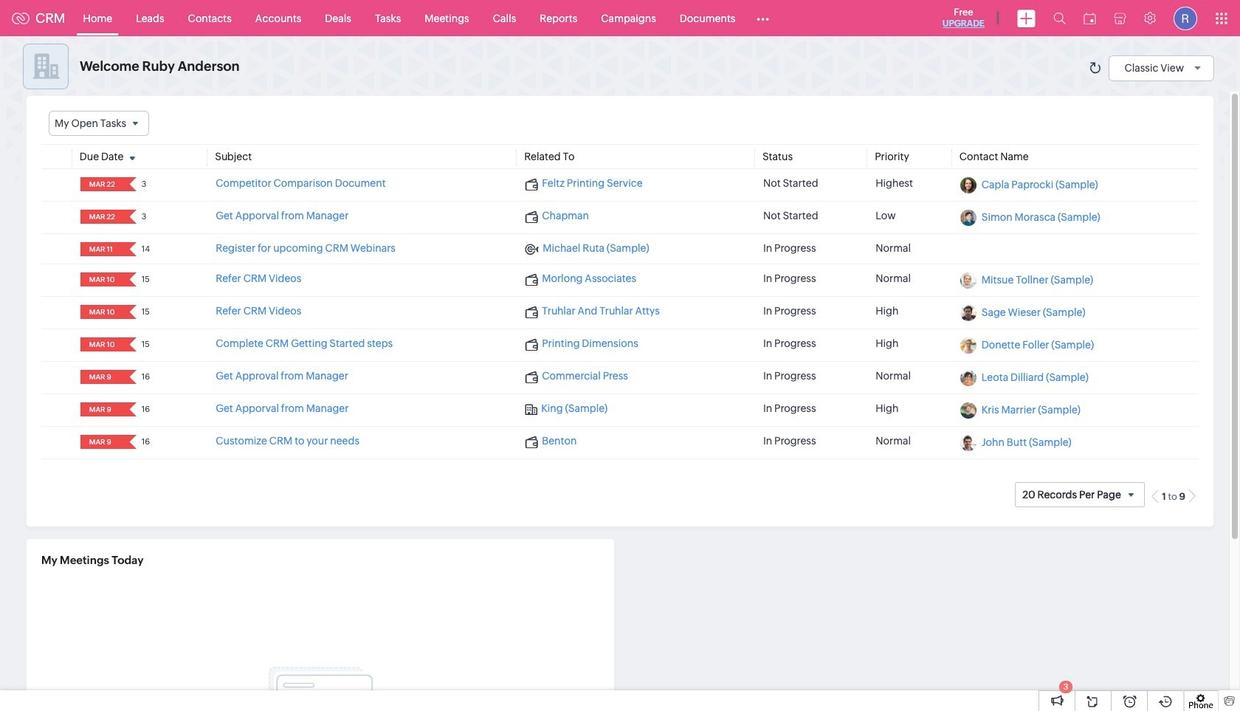 Task type: vqa. For each thing, say whether or not it's contained in the screenshot.
Calls
no



Task type: describe. For each thing, give the bounding box(es) containing it.
profile image
[[1174, 6, 1198, 30]]

profile element
[[1165, 0, 1206, 36]]

logo image
[[12, 12, 30, 24]]

Other Modules field
[[748, 6, 779, 30]]

search element
[[1045, 0, 1075, 36]]



Task type: locate. For each thing, give the bounding box(es) containing it.
create menu element
[[1009, 0, 1045, 36]]

None field
[[49, 111, 149, 136], [85, 177, 119, 191], [85, 210, 119, 224], [85, 242, 119, 256], [85, 273, 119, 287], [85, 305, 119, 319], [85, 338, 119, 352], [85, 370, 119, 384], [85, 403, 119, 417], [85, 435, 119, 449], [49, 111, 149, 136], [85, 177, 119, 191], [85, 210, 119, 224], [85, 242, 119, 256], [85, 273, 119, 287], [85, 305, 119, 319], [85, 338, 119, 352], [85, 370, 119, 384], [85, 403, 119, 417], [85, 435, 119, 449]]

search image
[[1054, 12, 1066, 24]]

create menu image
[[1017, 9, 1036, 27]]

calendar image
[[1084, 12, 1096, 24]]



